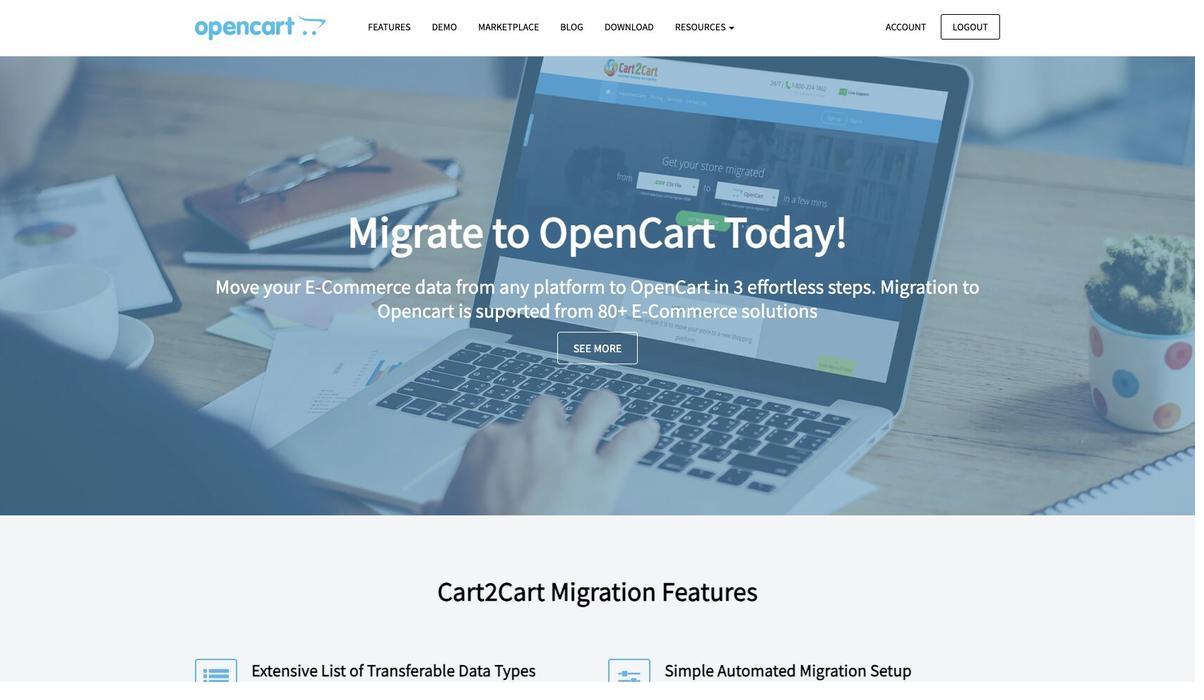 Task type: describe. For each thing, give the bounding box(es) containing it.
0 horizontal spatial e-
[[305, 274, 321, 300]]

in
[[714, 274, 730, 300]]

your
[[263, 274, 301, 300]]

0 horizontal spatial features
[[368, 20, 411, 33]]

migrate
[[347, 204, 484, 259]]

transferable
[[367, 660, 455, 682]]

sliders image
[[619, 661, 640, 682]]

1 horizontal spatial e-
[[631, 298, 648, 323]]

resources
[[675, 20, 728, 33]]

setup
[[870, 660, 912, 682]]

today!
[[724, 204, 848, 259]]

0 horizontal spatial to
[[492, 204, 530, 259]]

opencart - cart2cart migration image
[[195, 15, 326, 40]]

resources link
[[665, 15, 746, 40]]

logout link
[[941, 14, 1000, 39]]

solutions
[[742, 298, 818, 323]]

extensive list of transferable data types
[[252, 660, 536, 682]]

opencart inside move your e-commerce data from any platform to opencart in 3 effortless steps. migration to opencart is suported from 80+ e-commerce solutions
[[630, 274, 710, 300]]

is
[[459, 298, 472, 323]]

move your e-commerce data from any platform to opencart in 3 effortless steps. migration to opencart is suported from 80+ e-commerce solutions
[[215, 274, 980, 323]]

see
[[574, 341, 591, 355]]

0 horizontal spatial commerce
[[321, 274, 411, 300]]

see more link
[[557, 332, 638, 364]]

steps.
[[828, 274, 876, 300]]

0 horizontal spatial from
[[456, 274, 496, 300]]

2 vertical spatial migration
[[800, 660, 867, 682]]

effortless
[[747, 274, 824, 300]]

opencart
[[378, 298, 455, 323]]

automated
[[718, 660, 796, 682]]

1 horizontal spatial to
[[609, 274, 627, 300]]

download link
[[594, 15, 665, 40]]

1 horizontal spatial from
[[554, 298, 594, 323]]

account
[[886, 20, 927, 33]]

extensive
[[252, 660, 318, 682]]

data
[[458, 660, 491, 682]]

simple
[[665, 660, 714, 682]]

1 vertical spatial migration
[[550, 575, 657, 608]]

of
[[349, 660, 364, 682]]

list
[[321, 660, 346, 682]]



Task type: vqa. For each thing, say whether or not it's contained in the screenshot.
OpenCart - Features image
no



Task type: locate. For each thing, give the bounding box(es) containing it.
migration
[[880, 274, 959, 300], [550, 575, 657, 608], [800, 660, 867, 682]]

features
[[368, 20, 411, 33], [662, 575, 758, 608]]

marketplace link
[[468, 15, 550, 40]]

e- right your at the top of the page
[[305, 274, 321, 300]]

logout
[[953, 20, 988, 33]]

demo
[[432, 20, 457, 33]]

see more
[[574, 341, 622, 355]]

0 horizontal spatial migration
[[550, 575, 657, 608]]

from
[[456, 274, 496, 300], [554, 298, 594, 323]]

e-
[[305, 274, 321, 300], [631, 298, 648, 323]]

0 vertical spatial features
[[368, 20, 411, 33]]

0 vertical spatial migration
[[880, 274, 959, 300]]

to
[[492, 204, 530, 259], [609, 274, 627, 300], [963, 274, 980, 300]]

1 horizontal spatial features
[[662, 575, 758, 608]]

features link
[[357, 15, 421, 40]]

data
[[415, 274, 452, 300]]

from up see
[[554, 298, 594, 323]]

0 vertical spatial opencart
[[539, 204, 715, 259]]

migration inside move your e-commerce data from any platform to opencart in 3 effortless steps. migration to opencart is suported from 80+ e-commerce solutions
[[880, 274, 959, 300]]

account link
[[874, 14, 939, 39]]

types
[[494, 660, 536, 682]]

demo link
[[421, 15, 468, 40]]

1 vertical spatial opencart
[[630, 274, 710, 300]]

download
[[605, 20, 654, 33]]

2 horizontal spatial migration
[[880, 274, 959, 300]]

commerce
[[321, 274, 411, 300], [648, 298, 738, 323]]

2 horizontal spatial to
[[963, 274, 980, 300]]

1 horizontal spatial commerce
[[648, 298, 738, 323]]

move
[[215, 274, 259, 300]]

blog
[[560, 20, 584, 33]]

platform
[[533, 274, 605, 300]]

80+
[[598, 298, 627, 323]]

marketplace
[[478, 20, 539, 33]]

migrate to opencart today!
[[347, 204, 848, 259]]

e- right 80+ on the top right of page
[[631, 298, 648, 323]]

simple automated migration setup
[[665, 660, 912, 682]]

1 vertical spatial features
[[662, 575, 758, 608]]

more
[[594, 341, 622, 355]]

blog link
[[550, 15, 594, 40]]

from left any
[[456, 274, 496, 300]]

suported
[[476, 298, 550, 323]]

opencart
[[539, 204, 715, 259], [630, 274, 710, 300]]

any
[[499, 274, 530, 300]]

cart2cart migration features
[[437, 575, 758, 608]]

3
[[734, 274, 743, 300]]

1 horizontal spatial migration
[[800, 660, 867, 682]]

cart2cart
[[437, 575, 545, 608]]



